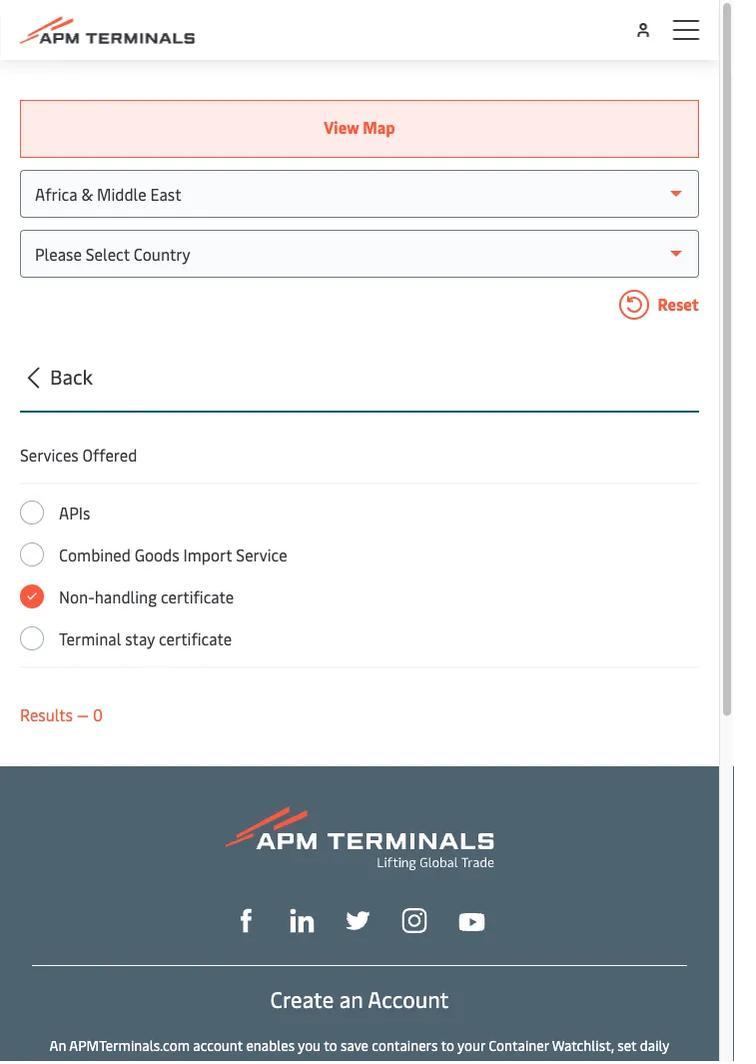 Task type: describe. For each thing, give the bounding box(es) containing it.
fill 44 link
[[346, 907, 370, 933]]

for
[[319, 1060, 337, 1063]]

services
[[20, 444, 79, 465]]

linkedin image
[[290, 909, 314, 933]]

results
[[20, 704, 73, 725]]

Non-handling certificate radio
[[20, 585, 44, 609]]

daily
[[640, 1036, 670, 1055]]

services offered
[[20, 444, 137, 465]]

view
[[324, 116, 359, 138]]

1 horizontal spatial terminal
[[340, 1060, 395, 1063]]

linkedin__x28_alt_x29__3_ link
[[290, 907, 314, 933]]

combined
[[59, 544, 131, 565]]

container
[[489, 1036, 549, 1055]]

reset button
[[20, 290, 700, 324]]

you tube link
[[459, 908, 485, 932]]

apmterminals.com
[[69, 1036, 190, 1055]]

APIs radio
[[20, 501, 44, 525]]

back button
[[14, 361, 700, 413]]

handling
[[95, 586, 157, 607]]

with
[[615, 1060, 643, 1063]]

notifications,
[[144, 1060, 226, 1063]]

stay
[[125, 628, 155, 649]]

Terminal stay certificate radio
[[20, 627, 44, 651]]

create an account
[[270, 984, 449, 1014]]

email
[[106, 1060, 140, 1063]]

—
[[77, 704, 89, 725]]

combined goods import service
[[59, 544, 287, 565]]

twitter image
[[346, 909, 370, 933]]

alerts
[[498, 1060, 536, 1063]]

reset
[[654, 294, 700, 315]]

watchlist
[[44, 1060, 102, 1063]]

import
[[183, 544, 232, 565]]

view map
[[324, 116, 396, 138]]

service
[[236, 544, 287, 565]]

provide
[[540, 1060, 586, 1063]]

Combined Goods Import Service radio
[[20, 543, 44, 567]]

youtube image
[[459, 913, 485, 931]]

1 horizontal spatial you
[[589, 1060, 612, 1063]]

set
[[618, 1036, 637, 1055]]

containers
[[372, 1036, 438, 1055]]



Task type: vqa. For each thing, say whether or not it's contained in the screenshot.
with
yes



Task type: locate. For each thing, give the bounding box(es) containing it.
0 horizontal spatial you
[[298, 1036, 321, 1055]]

terminal down "non-"
[[59, 628, 121, 649]]

facebook image
[[234, 909, 258, 933]]

0 vertical spatial certificate
[[161, 586, 234, 607]]

enables
[[246, 1036, 295, 1055]]

to left "your"
[[441, 1036, 455, 1055]]

terminal down save at bottom
[[340, 1060, 395, 1063]]

goods
[[135, 544, 180, 565]]

subscribe
[[256, 1060, 316, 1063]]

1 to from the left
[[324, 1036, 337, 1055]]

you down watchlist,
[[589, 1060, 612, 1063]]

terminal
[[59, 628, 121, 649], [340, 1060, 395, 1063], [441, 1060, 495, 1063]]

and
[[229, 1060, 252, 1063]]

terminal stay certificate
[[59, 628, 232, 649]]

1 vertical spatial you
[[589, 1060, 612, 1063]]

account
[[193, 1036, 243, 1055]]

account
[[368, 984, 449, 1014]]

certificate down import
[[161, 586, 234, 607]]

shape link
[[234, 907, 258, 933]]

0
[[93, 704, 103, 725]]

to
[[324, 1036, 337, 1055], [441, 1036, 455, 1055]]

0 horizontal spatial terminal
[[59, 628, 121, 649]]

1 vertical spatial certificate
[[159, 628, 232, 649]]

certificate for non-handling certificate
[[161, 586, 234, 607]]

0 vertical spatial you
[[298, 1036, 321, 1055]]

save
[[341, 1036, 369, 1055]]

to up for
[[324, 1036, 337, 1055]]

an
[[50, 1036, 66, 1055]]

you
[[298, 1036, 321, 1055], [589, 1060, 612, 1063]]

alerts.
[[398, 1060, 438, 1063]]

non-
[[59, 586, 95, 607]]

certificate right the stay
[[159, 628, 232, 649]]

1 horizontal spatial to
[[441, 1036, 455, 1055]]

apis
[[59, 502, 90, 523]]

results — 0
[[20, 704, 103, 725]]

apmt footer logo image
[[225, 807, 494, 871]]

view map button
[[20, 100, 700, 158]]

map
[[363, 116, 396, 138]]

an
[[339, 984, 363, 1014]]

offered
[[83, 444, 137, 465]]

2 to from the left
[[441, 1036, 455, 1055]]

instagram link
[[402, 907, 427, 933]]

your
[[458, 1036, 486, 1055]]

create
[[270, 984, 334, 1014]]

non-handling certificate
[[59, 586, 234, 607]]

watchlist,
[[552, 1036, 615, 1055]]

0 horizontal spatial to
[[324, 1036, 337, 1055]]

terminal down "your"
[[441, 1060, 495, 1063]]

certificate for terminal stay certificate
[[159, 628, 232, 649]]

2 horizontal spatial terminal
[[441, 1060, 495, 1063]]

instagram image
[[402, 908, 427, 933]]

you up for
[[298, 1036, 321, 1055]]

certificate
[[161, 586, 234, 607], [159, 628, 232, 649]]

back
[[50, 362, 93, 389]]

an apmterminals.com account enables you to save containers to your container watchlist, set daily watchlist email notifications, and subscribe for terminal alerts. terminal alerts provide you with real
[[41, 1036, 678, 1063]]



